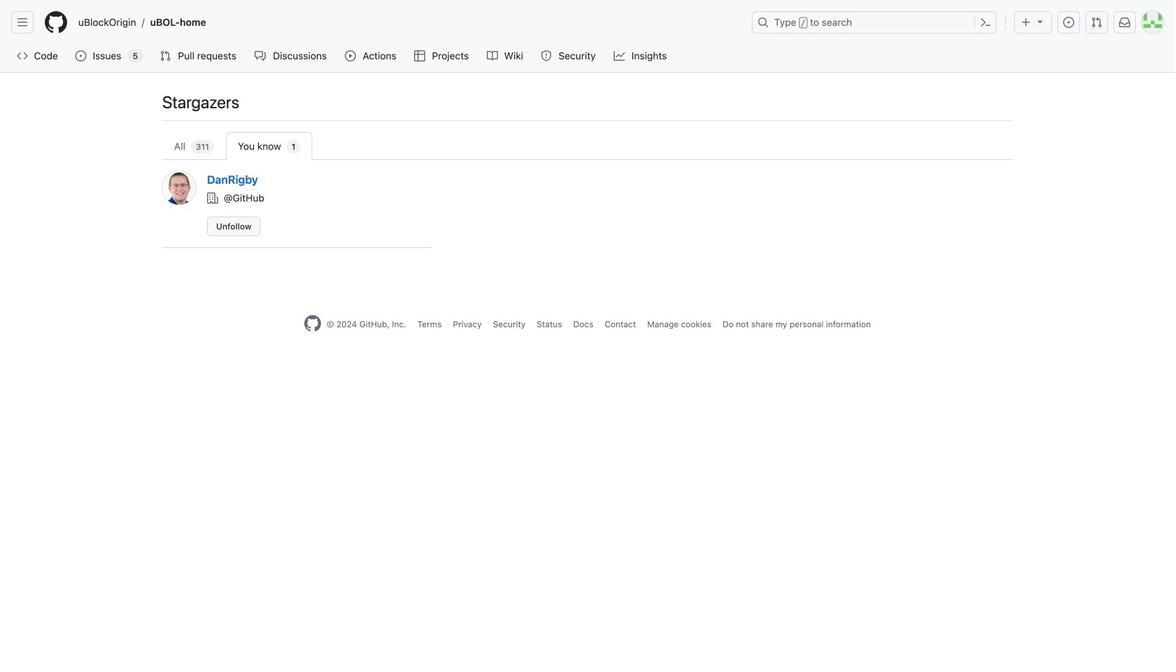 Task type: vqa. For each thing, say whether or not it's contained in the screenshot.
git pull request image
yes



Task type: locate. For each thing, give the bounding box(es) containing it.
issue opened image right triangle down icon
[[1063, 17, 1074, 28]]

1 vertical spatial git pull request image
[[160, 50, 171, 62]]

git pull request image
[[1091, 17, 1102, 28], [160, 50, 171, 62]]

issue opened image right code icon at the left top of page
[[75, 50, 86, 62]]

0 vertical spatial git pull request image
[[1091, 17, 1102, 28]]

homepage image
[[304, 315, 321, 332]]

1 horizontal spatial issue opened image
[[1063, 17, 1074, 28]]

0 vertical spatial issue opened image
[[1063, 17, 1074, 28]]

0 horizontal spatial issue opened image
[[75, 50, 86, 62]]

command palette image
[[980, 17, 991, 28]]

comment discussion image
[[255, 50, 266, 62]]

0 horizontal spatial git pull request image
[[160, 50, 171, 62]]

shield image
[[541, 50, 552, 62]]

book image
[[487, 50, 498, 62]]

issue opened image
[[1063, 17, 1074, 28], [75, 50, 86, 62]]

list
[[73, 11, 743, 34]]

notifications image
[[1119, 17, 1130, 28]]

stargazers element
[[162, 132, 1013, 160]]

table image
[[414, 50, 425, 62]]

1 horizontal spatial git pull request image
[[1091, 17, 1102, 28]]

homepage image
[[45, 11, 67, 34]]



Task type: describe. For each thing, give the bounding box(es) containing it.
play image
[[345, 50, 356, 62]]

graph image
[[614, 50, 625, 62]]

@danrigby image
[[162, 171, 196, 205]]

organization image
[[207, 193, 218, 204]]

1 vertical spatial issue opened image
[[75, 50, 86, 62]]

git pull request image for the rightmost issue opened "image"
[[1091, 17, 1102, 28]]

triangle down image
[[1034, 16, 1046, 27]]

plus image
[[1020, 17, 1032, 28]]

Unfollow DanRigby submit
[[207, 217, 261, 236]]

git pull request image for bottommost issue opened "image"
[[160, 50, 171, 62]]

code image
[[17, 50, 28, 62]]



